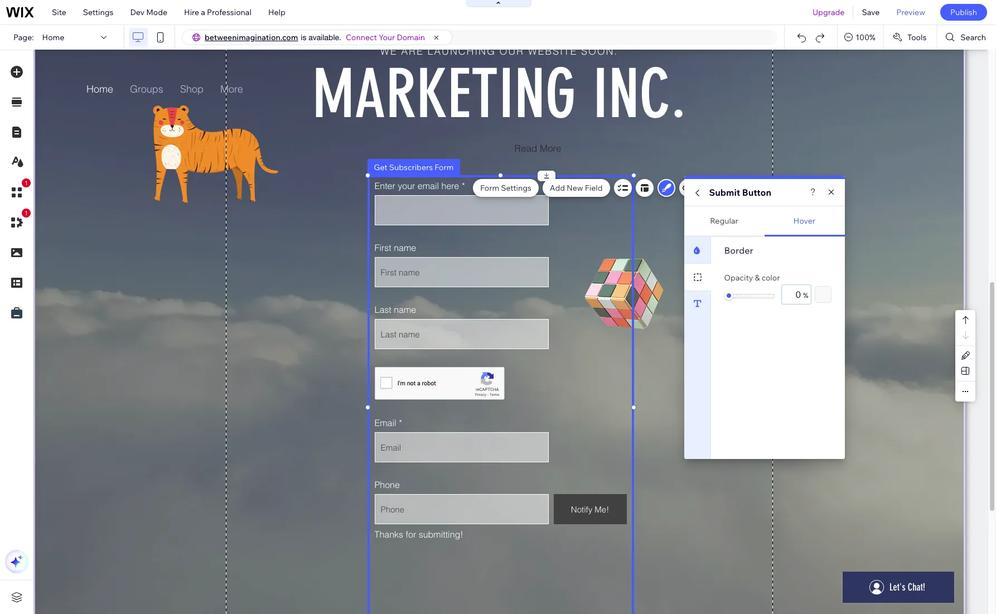 Task type: locate. For each thing, give the bounding box(es) containing it.
preview button
[[888, 0, 934, 25]]

subscribers
[[389, 162, 433, 172]]

100%
[[856, 32, 876, 42]]

1
[[25, 180, 28, 186], [25, 210, 28, 216]]

1 1 from the top
[[25, 180, 28, 186]]

is available. connect your domain
[[301, 32, 425, 42]]

available.
[[309, 33, 341, 42]]

1 vertical spatial form
[[480, 183, 499, 193]]

dev
[[130, 7, 144, 17]]

1 vertical spatial 1 button
[[5, 209, 31, 234]]

color
[[762, 273, 780, 283]]

0 vertical spatial 1
[[25, 180, 28, 186]]

None text field
[[781, 284, 811, 305]]

get subscribers form
[[374, 162, 454, 172]]

mode
[[146, 7, 167, 17]]

form settings
[[480, 183, 531, 193]]

tools button
[[884, 25, 937, 50]]

100% button
[[838, 25, 883, 50]]

save
[[862, 7, 880, 17]]

settings
[[83, 7, 113, 17], [501, 183, 531, 193]]

0 vertical spatial form
[[435, 162, 454, 172]]

0 vertical spatial settings
[[83, 7, 113, 17]]

tools
[[907, 32, 927, 42]]

0 horizontal spatial form
[[435, 162, 454, 172]]

settings left dev
[[83, 7, 113, 17]]

border
[[724, 245, 753, 256]]

get
[[374, 162, 387, 172]]

publish
[[950, 7, 977, 17]]

1 1 button from the top
[[5, 178, 31, 204]]

dev mode
[[130, 7, 167, 17]]

hover
[[794, 216, 816, 226]]

professional
[[207, 7, 251, 17]]

publish button
[[940, 4, 987, 21]]

button
[[742, 187, 771, 198]]

1 button
[[5, 178, 31, 204], [5, 209, 31, 234]]

1 vertical spatial settings
[[501, 183, 531, 193]]

form
[[435, 162, 454, 172], [480, 183, 499, 193]]

1 horizontal spatial settings
[[501, 183, 531, 193]]

betweenimagination.com
[[205, 32, 298, 42]]

is
[[301, 33, 306, 42]]

1 vertical spatial 1
[[25, 210, 28, 216]]

0 vertical spatial 1 button
[[5, 178, 31, 204]]

&
[[755, 273, 760, 283]]

add
[[550, 183, 565, 193]]

0 horizontal spatial settings
[[83, 7, 113, 17]]

search
[[961, 32, 986, 42]]

settings left add
[[501, 183, 531, 193]]



Task type: vqa. For each thing, say whether or not it's contained in the screenshot.
Picks
no



Task type: describe. For each thing, give the bounding box(es) containing it.
field
[[585, 183, 603, 193]]

opacity
[[724, 273, 753, 283]]

new
[[567, 183, 583, 193]]

2 1 button from the top
[[5, 209, 31, 234]]

hire
[[184, 7, 199, 17]]

preview
[[896, 7, 925, 17]]

submit button
[[709, 187, 771, 198]]

domain
[[397, 32, 425, 42]]

help
[[268, 7, 285, 17]]

search button
[[937, 25, 996, 50]]

home
[[42, 32, 64, 42]]

add new field
[[550, 183, 603, 193]]

your
[[379, 32, 395, 42]]

site
[[52, 7, 66, 17]]

opacity & color
[[724, 273, 780, 283]]

save button
[[854, 0, 888, 25]]

hire a professional
[[184, 7, 251, 17]]

a
[[201, 7, 205, 17]]

2 1 from the top
[[25, 210, 28, 216]]

1 horizontal spatial form
[[480, 183, 499, 193]]

submit
[[709, 187, 740, 198]]

regular
[[710, 216, 738, 226]]

upgrade
[[813, 7, 845, 17]]

connect
[[346, 32, 377, 42]]



